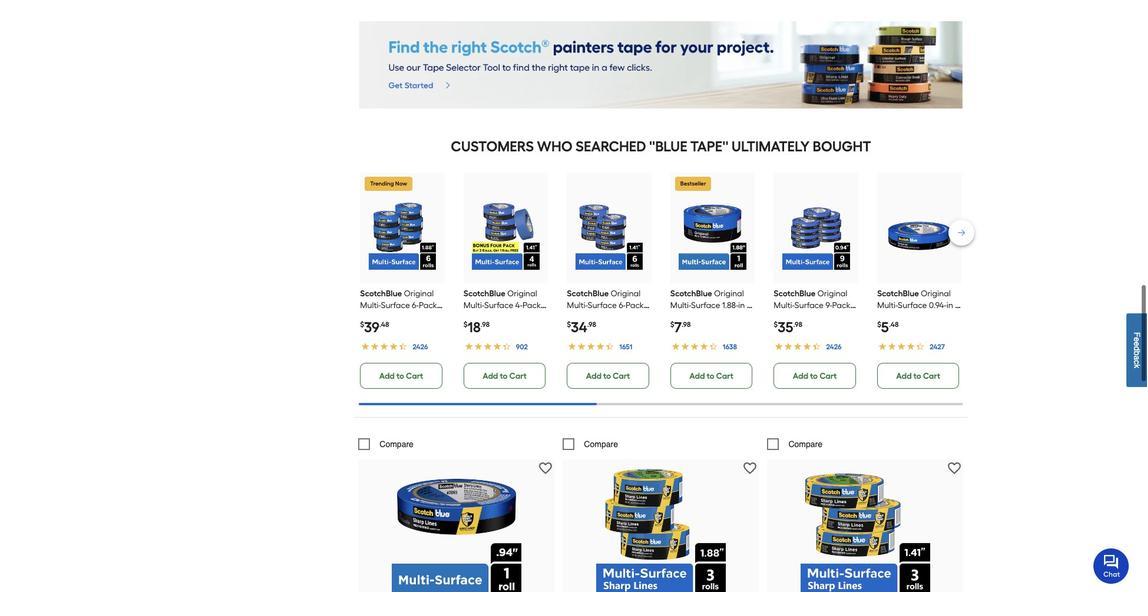 Task type: describe. For each thing, give the bounding box(es) containing it.
to for 35
[[811, 371, 818, 381]]

f e e d b a c k
[[1133, 333, 1143, 369]]

.98 for 7
[[682, 321, 691, 329]]

scotchblue for 34
[[567, 289, 609, 299]]

add to cart for 34
[[587, 371, 631, 381]]

chat invite button image
[[1094, 548, 1130, 584]]

scotchblue original multi-surface 9-pack 0.94-in x 60 yard(s) painters tape image
[[783, 202, 850, 270]]

7
[[675, 319, 682, 336]]

scotchblue for 5
[[878, 289, 920, 299]]

scotchblue sharp lines multi-surface 3-pack 1.41-in x 60 yard(s) painters tape image
[[801, 466, 931, 593]]

.98 for 18
[[481, 321, 490, 329]]

5 list item
[[878, 173, 962, 389]]

add for 18
[[483, 371, 498, 381]]

compare for 1002095746 element
[[789, 440, 823, 449]]

scotchblue sharp lines multi-surface 0.94-in x 60 yard(s) painters tape image
[[392, 466, 522, 593]]

$ for 7
[[671, 321, 675, 329]]

5002457477 element
[[359, 439, 414, 450]]

add to cart link for 5
[[878, 363, 960, 389]]

scotchblue for 18
[[464, 289, 506, 299]]

add for 7
[[690, 371, 705, 381]]

find the right scotch painters tape for your project with our tape selector tool. get started. image
[[359, 21, 964, 109]]

customers who searched ''blue tape'' ultimately bought heading
[[359, 135, 964, 158]]

b
[[1133, 351, 1143, 356]]

$ 5 .48
[[878, 319, 899, 336]]

heart outline image
[[744, 462, 757, 475]]

add to cart for 18
[[483, 371, 527, 381]]

customers who searched ''blue tape'' ultimately bought
[[451, 138, 872, 155]]

35 list item
[[774, 173, 859, 389]]

add for 5
[[897, 371, 912, 381]]

c
[[1133, 361, 1143, 365]]

scotchblue link for 5
[[878, 289, 960, 334]]

bought
[[813, 138, 872, 155]]

ultimately
[[732, 138, 810, 155]]

.48 for 39
[[380, 321, 389, 329]]

scotchblue for 7
[[671, 289, 713, 299]]

34
[[571, 319, 588, 336]]

to for 34
[[604, 371, 611, 381]]

1002095746 element
[[768, 439, 823, 450]]

$ 39 .48
[[360, 319, 389, 336]]

cart for 5
[[924, 371, 941, 381]]

1002095774 element
[[563, 439, 618, 450]]

scotchblue original multi-surface 1.88-in x 60 yard(s) painters tape image
[[679, 202, 747, 270]]

scotchblue original multi-surface 6-pack 1.41-in x 60 yard(s) painters tape image
[[576, 202, 644, 270]]

$ for 39
[[360, 321, 365, 329]]

searched
[[576, 138, 647, 155]]

add for 35
[[793, 371, 809, 381]]

scotchblue link for 35
[[774, 289, 851, 334]]

1 e from the top
[[1133, 338, 1143, 342]]

add to cart link for 34
[[567, 363, 650, 389]]

$ for 35
[[774, 321, 778, 329]]

f
[[1133, 333, 1143, 338]]

.98 for 35
[[794, 321, 803, 329]]

add to cart for 39
[[380, 371, 424, 381]]

d
[[1133, 347, 1143, 351]]

$ 7 .98
[[671, 319, 691, 336]]

2 e from the top
[[1133, 342, 1143, 347]]

add to cart link for 18
[[464, 363, 546, 389]]

7 list item
[[671, 173, 755, 389]]

34 list item
[[567, 173, 652, 389]]



Task type: locate. For each thing, give the bounding box(es) containing it.
e up "b" at the right bottom of the page
[[1133, 342, 1143, 347]]

scotchblue up $ 35 .98
[[774, 289, 816, 299]]

scotchblue link inside 35 list item
[[774, 289, 851, 334]]

add to cart for 7
[[690, 371, 734, 381]]

3 scotchblue from the left
[[567, 289, 609, 299]]

add to cart link inside 35 list item
[[774, 363, 857, 389]]

1 .48 from the left
[[380, 321, 389, 329]]

add to cart link for 35
[[774, 363, 857, 389]]

heart outline image
[[540, 462, 553, 475], [949, 462, 962, 475]]

add to cart inside 18 'list item'
[[483, 371, 527, 381]]

5 to from the left
[[811, 371, 818, 381]]

cart inside 7 'list item'
[[717, 371, 734, 381]]

scotchblue up $ 5 .48
[[878, 289, 920, 299]]

add to cart link down $ 7 .98
[[671, 363, 753, 389]]

$ 18 .98
[[464, 319, 490, 336]]

add to cart link inside 34 list item
[[567, 363, 650, 389]]

f e e d b a c k button
[[1127, 314, 1148, 388]]

add to cart down $ 35 .98
[[793, 371, 837, 381]]

3 add to cart from the left
[[587, 371, 631, 381]]

scotchblue link inside 34 list item
[[567, 289, 644, 334]]

1 cart from the left
[[406, 371, 424, 381]]

35
[[778, 319, 794, 336]]

cart for 39
[[406, 371, 424, 381]]

5 add to cart from the left
[[793, 371, 837, 381]]

add inside 34 list item
[[587, 371, 602, 381]]

add to cart down $ 34 .98
[[587, 371, 631, 381]]

3 .98 from the left
[[682, 321, 691, 329]]

compare inside '5002457477' element
[[380, 440, 414, 449]]

6 scotchblue from the left
[[878, 289, 920, 299]]

$ inside $ 5 .48
[[878, 321, 882, 329]]

5 add to cart link from the left
[[774, 363, 857, 389]]

cart for 7
[[717, 371, 734, 381]]

add down $ 34 .98
[[587, 371, 602, 381]]

cart for 18
[[510, 371, 527, 381]]

add inside 5 list item
[[897, 371, 912, 381]]

1 add from the left
[[380, 371, 395, 381]]

4 add from the left
[[690, 371, 705, 381]]

2 add to cart link from the left
[[464, 363, 546, 389]]

.48
[[380, 321, 389, 329], [890, 321, 899, 329]]

0 horizontal spatial .48
[[380, 321, 389, 329]]

0 horizontal spatial heart outline image
[[540, 462, 553, 475]]

2 add to cart from the left
[[483, 371, 527, 381]]

add to cart down $ 39 .48
[[380, 371, 424, 381]]

to for 5
[[914, 371, 922, 381]]

add down $ 39 .48
[[380, 371, 395, 381]]

compare
[[380, 440, 414, 449], [584, 440, 618, 449], [789, 440, 823, 449]]

scotchblue original multi-surface 6-pack 1.88-in x 60 yard(s) painters tape image
[[369, 202, 437, 270]]

$ 34 .98
[[567, 319, 597, 336]]

2 to from the left
[[500, 371, 508, 381]]

.98 inside $ 35 .98
[[794, 321, 803, 329]]

5
[[882, 319, 890, 336]]

tape''
[[691, 138, 729, 155]]

3 compare from the left
[[789, 440, 823, 449]]

scotchblue
[[360, 289, 402, 299], [464, 289, 506, 299], [567, 289, 609, 299], [671, 289, 713, 299], [774, 289, 816, 299], [878, 289, 920, 299]]

add to cart inside 39 "list item"
[[380, 371, 424, 381]]

add to cart link for 7
[[671, 363, 753, 389]]

add to cart for 35
[[793, 371, 837, 381]]

.98 for 34
[[588, 321, 597, 329]]

compare inside 1002095774 element
[[584, 440, 618, 449]]

customers
[[451, 138, 534, 155]]

1 heart outline image from the left
[[540, 462, 553, 475]]

add to cart down $ 5 .48
[[897, 371, 941, 381]]

scotchblue link for 18
[[464, 289, 541, 334]]

.98 inside $ 7 .98
[[682, 321, 691, 329]]

1 horizontal spatial compare
[[584, 440, 618, 449]]

$ inside $ 7 .98
[[671, 321, 675, 329]]

.98 inside $ 34 .98
[[588, 321, 597, 329]]

a
[[1133, 356, 1143, 361]]

1 horizontal spatial heart outline image
[[949, 462, 962, 475]]

1 scotchblue from the left
[[360, 289, 402, 299]]

add to cart
[[380, 371, 424, 381], [483, 371, 527, 381], [587, 371, 631, 381], [690, 371, 734, 381], [793, 371, 837, 381], [897, 371, 941, 381]]

cart
[[406, 371, 424, 381], [510, 371, 527, 381], [613, 371, 631, 381], [717, 371, 734, 381], [820, 371, 837, 381], [924, 371, 941, 381]]

scotchblue for 35
[[774, 289, 816, 299]]

$ for 5
[[878, 321, 882, 329]]

to inside 5 list item
[[914, 371, 922, 381]]

scotchblue link inside 39 "list item"
[[360, 289, 437, 334]]

scotchblue inside 5 list item
[[878, 289, 920, 299]]

18 list item
[[464, 173, 549, 389]]

6 $ from the left
[[878, 321, 882, 329]]

add to cart link
[[360, 363, 443, 389], [464, 363, 546, 389], [567, 363, 650, 389], [671, 363, 753, 389], [774, 363, 857, 389], [878, 363, 960, 389]]

0 horizontal spatial compare
[[380, 440, 414, 449]]

add inside 7 'list item'
[[690, 371, 705, 381]]

scotchblue link for 7
[[671, 289, 752, 334]]

add to cart down $ 18 .98
[[483, 371, 527, 381]]

scotchblue up $ 34 .98
[[567, 289, 609, 299]]

$ inside $ 34 .98
[[567, 321, 571, 329]]

add down $ 5 .48
[[897, 371, 912, 381]]

2 .48 from the left
[[890, 321, 899, 329]]

$ for 18
[[464, 321, 468, 329]]

4 .98 from the left
[[794, 321, 803, 329]]

2 .98 from the left
[[588, 321, 597, 329]]

compare for '5002457477' element
[[380, 440, 414, 449]]

add to cart inside 7 'list item'
[[690, 371, 734, 381]]

add to cart link for 39
[[360, 363, 443, 389]]

scotchblue link inside 18 'list item'
[[464, 289, 541, 334]]

add for 39
[[380, 371, 395, 381]]

5 add from the left
[[793, 371, 809, 381]]

add down $ 35 .98
[[793, 371, 809, 381]]

add to cart link down $ 5 .48
[[878, 363, 960, 389]]

now
[[396, 180, 407, 187]]

$ inside $ 39 .48
[[360, 321, 365, 329]]

trending now
[[370, 180, 407, 187]]

.48 inside $ 5 .48
[[890, 321, 899, 329]]

add to cart inside 5 list item
[[897, 371, 941, 381]]

scotchblue up $ 18 .98
[[464, 289, 506, 299]]

6 add to cart link from the left
[[878, 363, 960, 389]]

scotchblue link inside 5 list item
[[878, 289, 960, 334]]

1 add to cart from the left
[[380, 371, 424, 381]]

4 scotchblue link from the left
[[671, 289, 752, 334]]

39 list item
[[360, 173, 445, 389]]

4 add to cart link from the left
[[671, 363, 753, 389]]

1 .98 from the left
[[481, 321, 490, 329]]

3 add from the left
[[587, 371, 602, 381]]

cart inside 39 "list item"
[[406, 371, 424, 381]]

add to cart inside 35 list item
[[793, 371, 837, 381]]

to inside 7 'list item'
[[707, 371, 715, 381]]

scotchblue up $ 7 .98
[[671, 289, 713, 299]]

to inside 34 list item
[[604, 371, 611, 381]]

6 scotchblue link from the left
[[878, 289, 960, 334]]

39
[[365, 319, 380, 336]]

scotchblue inside 39 "list item"
[[360, 289, 402, 299]]

to for 18
[[500, 371, 508, 381]]

.48 for 5
[[890, 321, 899, 329]]

6 add to cart from the left
[[897, 371, 941, 381]]

.98
[[481, 321, 490, 329], [588, 321, 597, 329], [682, 321, 691, 329], [794, 321, 803, 329]]

add inside 35 list item
[[793, 371, 809, 381]]

add to cart link down $ 35 .98
[[774, 363, 857, 389]]

6 to from the left
[[914, 371, 922, 381]]

scotchblue up $ 39 .48
[[360, 289, 402, 299]]

bestseller
[[681, 180, 707, 187]]

add for 34
[[587, 371, 602, 381]]

e up d
[[1133, 338, 1143, 342]]

scotchblue link for 34
[[567, 289, 644, 334]]

to inside 39 "list item"
[[397, 371, 404, 381]]

2 heart outline image from the left
[[949, 462, 962, 475]]

scotchblue link
[[360, 289, 437, 334], [464, 289, 541, 334], [567, 289, 644, 334], [671, 289, 752, 334], [774, 289, 851, 334], [878, 289, 960, 334]]

$ inside $ 18 .98
[[464, 321, 468, 329]]

add
[[380, 371, 395, 381], [483, 371, 498, 381], [587, 371, 602, 381], [690, 371, 705, 381], [793, 371, 809, 381], [897, 371, 912, 381]]

scotchblue original multi-surface 0.94-in x 60 yard(s) painters tape image
[[886, 202, 954, 270]]

to
[[397, 371, 404, 381], [500, 371, 508, 381], [604, 371, 611, 381], [707, 371, 715, 381], [811, 371, 818, 381], [914, 371, 922, 381]]

3 scotchblue link from the left
[[567, 289, 644, 334]]

3 add to cart link from the left
[[567, 363, 650, 389]]

1 horizontal spatial .48
[[890, 321, 899, 329]]

2 $ from the left
[[464, 321, 468, 329]]

1 $ from the left
[[360, 321, 365, 329]]

add down $ 7 .98
[[690, 371, 705, 381]]

cart inside 5 list item
[[924, 371, 941, 381]]

cart inside 34 list item
[[613, 371, 631, 381]]

3 to from the left
[[604, 371, 611, 381]]

4 scotchblue from the left
[[671, 289, 713, 299]]

$
[[360, 321, 365, 329], [464, 321, 468, 329], [567, 321, 571, 329], [671, 321, 675, 329], [774, 321, 778, 329], [878, 321, 882, 329]]

3 cart from the left
[[613, 371, 631, 381]]

cart inside 18 'list item'
[[510, 371, 527, 381]]

cart inside 35 list item
[[820, 371, 837, 381]]

$ inside $ 35 .98
[[774, 321, 778, 329]]

2 cart from the left
[[510, 371, 527, 381]]

2 horizontal spatial compare
[[789, 440, 823, 449]]

add to cart inside 34 list item
[[587, 371, 631, 381]]

2 scotchblue link from the left
[[464, 289, 541, 334]]

scotchblue inside 34 list item
[[567, 289, 609, 299]]

to inside 18 'list item'
[[500, 371, 508, 381]]

scotchblue original multi-surface 4-pack 1.41-in x 60 yard(s) painters tape image
[[472, 202, 540, 270]]

5 $ from the left
[[774, 321, 778, 329]]

add to cart link inside 39 "list item"
[[360, 363, 443, 389]]

1 add to cart link from the left
[[360, 363, 443, 389]]

4 to from the left
[[707, 371, 715, 381]]

add to cart down $ 7 .98
[[690, 371, 734, 381]]

1 compare from the left
[[380, 440, 414, 449]]

3 $ from the left
[[567, 321, 571, 329]]

.48 inside $ 39 .48
[[380, 321, 389, 329]]

6 add from the left
[[897, 371, 912, 381]]

1 to from the left
[[397, 371, 404, 381]]

compare inside 1002095746 element
[[789, 440, 823, 449]]

$ for 34
[[567, 321, 571, 329]]

''blue
[[650, 138, 688, 155]]

5 scotchblue from the left
[[774, 289, 816, 299]]

scotchblue link inside 7 'list item'
[[671, 289, 752, 334]]

to for 7
[[707, 371, 715, 381]]

add to cart link inside 5 list item
[[878, 363, 960, 389]]

6 cart from the left
[[924, 371, 941, 381]]

to inside 35 list item
[[811, 371, 818, 381]]

5 scotchblue link from the left
[[774, 289, 851, 334]]

4 cart from the left
[[717, 371, 734, 381]]

e
[[1133, 338, 1143, 342], [1133, 342, 1143, 347]]

trending
[[370, 180, 394, 187]]

scotchblue for 39
[[360, 289, 402, 299]]

2 scotchblue from the left
[[464, 289, 506, 299]]

scotchblue link for 39
[[360, 289, 437, 334]]

add to cart link down $ 39 .48
[[360, 363, 443, 389]]

4 $ from the left
[[671, 321, 675, 329]]

add to cart link inside 7 'list item'
[[671, 363, 753, 389]]

compare for 1002095774 element
[[584, 440, 618, 449]]

add inside 18 'list item'
[[483, 371, 498, 381]]

18
[[468, 319, 481, 336]]

add to cart link down $ 34 .98
[[567, 363, 650, 389]]

1 scotchblue link from the left
[[360, 289, 437, 334]]

add to cart link down $ 18 .98
[[464, 363, 546, 389]]

2 compare from the left
[[584, 440, 618, 449]]

4 add to cart from the left
[[690, 371, 734, 381]]

add to cart for 5
[[897, 371, 941, 381]]

.98 inside $ 18 .98
[[481, 321, 490, 329]]

5 cart from the left
[[820, 371, 837, 381]]

cart for 35
[[820, 371, 837, 381]]

to for 39
[[397, 371, 404, 381]]

k
[[1133, 365, 1143, 369]]

$ 35 .98
[[774, 319, 803, 336]]

scotchblue sharp lines multi-surface 3-pack 1.88-in x 60 yard(s) painters tape image
[[597, 466, 726, 593]]

scotchblue inside 18 'list item'
[[464, 289, 506, 299]]

2 add from the left
[[483, 371, 498, 381]]

scotchblue inside 7 'list item'
[[671, 289, 713, 299]]

cart for 34
[[613, 371, 631, 381]]

add to cart link inside 18 'list item'
[[464, 363, 546, 389]]

who
[[537, 138, 573, 155]]

add down $ 18 .98
[[483, 371, 498, 381]]

scotchblue inside 35 list item
[[774, 289, 816, 299]]

add inside 39 "list item"
[[380, 371, 395, 381]]



Task type: vqa. For each thing, say whether or not it's contained in the screenshot.
rightmost .48
yes



